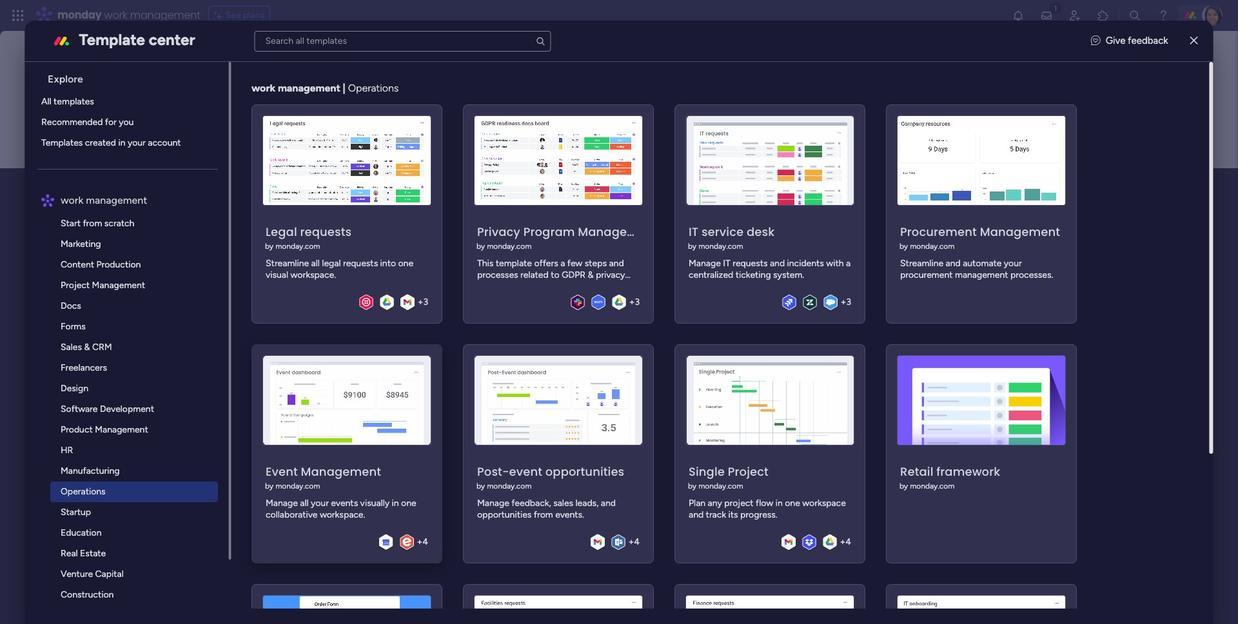 Task type: describe. For each thing, give the bounding box(es) containing it.
give feedback link
[[1091, 34, 1168, 48]]

& inside work management templates element
[[84, 342, 90, 353]]

procurement
[[900, 223, 977, 240]]

events
[[331, 498, 358, 508]]

& inside 'this template offers a few steps and processes related to gdpr & privacy compliance.'
[[588, 269, 594, 280]]

3 + 4 from the left
[[840, 537, 851, 548]]

privacy
[[596, 269, 625, 280]]

streamline for legal
[[266, 258, 309, 269]]

content production
[[61, 259, 141, 270]]

by inside single project by monday.com
[[688, 481, 697, 490]]

your for procurement management
[[1004, 258, 1022, 269]]

automate
[[963, 258, 1002, 269]]

incidents
[[787, 258, 824, 269]]

it inside manage it requests and incidents with a centralized ticketing system.
[[723, 258, 731, 269]]

and inside manage it requests and incidents with a centralized ticketing system.
[[770, 258, 785, 269]]

a inside manage it requests and incidents with a centralized ticketing system.
[[846, 258, 851, 269]]

management for product
[[95, 424, 148, 435]]

procurement
[[900, 269, 953, 280]]

a inside 'this template offers a few steps and processes related to gdpr & privacy compliance.'
[[561, 258, 565, 269]]

management for project
[[92, 280, 145, 291]]

flow
[[756, 498, 774, 508]]

design
[[61, 383, 89, 394]]

+ for legal requests
[[418, 297, 424, 308]]

4 for post-event opportunities
[[634, 537, 640, 548]]

leads,
[[576, 498, 599, 508]]

add from templates
[[82, 319, 174, 331]]

3 for privacy program management
[[635, 297, 640, 308]]

streamline and automate your procurement management processes.
[[900, 258, 1054, 280]]

one for single project
[[785, 498, 800, 508]]

give feedback
[[1106, 35, 1168, 47]]

retail framework by monday.com
[[900, 463, 1001, 490]]

single project by monday.com
[[688, 463, 769, 490]]

plan
[[689, 498, 706, 508]]

hr
[[61, 445, 73, 456]]

invite members image
[[1068, 9, 1081, 22]]

workspace
[[200, 173, 314, 202]]

product management
[[61, 424, 148, 435]]

see plans
[[225, 10, 264, 21]]

you
[[119, 117, 134, 128]]

in left this
[[170, 286, 179, 300]]

estate
[[80, 548, 106, 559]]

one for legal requests
[[398, 258, 414, 269]]

offers
[[534, 258, 559, 269]]

docs
[[61, 300, 81, 311]]

manage it requests and incidents with a centralized ticketing system.
[[689, 258, 851, 280]]

add for add
[[150, 204, 168, 215]]

monday work management
[[57, 8, 200, 23]]

product
[[61, 424, 93, 435]]

privacy program management by monday.com
[[477, 223, 658, 251]]

give
[[1106, 35, 1125, 47]]

to
[[551, 269, 560, 280]]

v2 user feedback image
[[1091, 34, 1101, 48]]

management inside the privacy program management by monday.com
[[578, 223, 658, 240]]

your inside manage all your events visually in one collaborative workspace.
[[311, 498, 329, 508]]

sales
[[554, 498, 574, 508]]

software
[[61, 404, 98, 415]]

inbox image
[[1040, 9, 1053, 22]]

by inside procurement management by monday.com
[[900, 242, 908, 251]]

+ for privacy program management
[[629, 297, 635, 308]]

event
[[509, 463, 543, 479]]

explore element
[[38, 92, 229, 153]]

production
[[97, 259, 141, 270]]

1 image
[[1050, 1, 1061, 15]]

marketing
[[61, 239, 101, 250]]

processes.
[[1011, 269, 1054, 280]]

project
[[725, 498, 754, 508]]

Search all templates search field
[[254, 31, 551, 51]]

forms
[[61, 321, 86, 332]]

work management
[[61, 194, 148, 206]]

management inside list box
[[86, 194, 148, 206]]

with
[[826, 258, 844, 269]]

explore
[[48, 73, 83, 85]]

template
[[79, 30, 145, 49]]

it service desk by monday.com
[[688, 223, 775, 251]]

recommended for you
[[42, 117, 134, 128]]

centralized
[[689, 269, 734, 280]]

monday.com inside single project by monday.com
[[699, 481, 743, 490]]

monday.com inside "event management by monday.com"
[[276, 481, 320, 490]]

framework
[[937, 463, 1001, 479]]

recent
[[72, 250, 105, 262]]

in inside plan any project flow in one workspace and track its progress.
[[776, 498, 783, 508]]

manage for it
[[689, 258, 721, 269]]

all for management
[[300, 498, 309, 508]]

development
[[100, 404, 154, 415]]

from for start
[[83, 218, 102, 229]]

start
[[61, 218, 81, 229]]

and inside 'this template offers a few steps and processes related to gdpr & privacy compliance.'
[[609, 258, 624, 269]]

visually
[[360, 498, 390, 508]]

scratch
[[105, 218, 135, 229]]

post-event opportunities by monday.com
[[477, 463, 625, 490]]

management for event
[[301, 463, 381, 479]]

search everything image
[[1128, 9, 1141, 22]]

venture capital
[[61, 569, 124, 580]]

help image
[[1157, 9, 1170, 22]]

one inside manage all your events visually in one collaborative workspace.
[[401, 498, 417, 508]]

and inside manage feedback, sales leads, and opportunities from events.
[[601, 498, 616, 508]]

monday.com inside post-event opportunities by monday.com
[[487, 481, 532, 490]]

have
[[94, 286, 119, 300]]

and inside plan any project flow in one workspace and track its progress.
[[689, 509, 704, 520]]

search image
[[536, 36, 546, 46]]

workspace for plan any project flow in one workspace and track its progress.
[[803, 498, 846, 508]]

any
[[708, 498, 722, 508]]

feedback
[[1128, 35, 1168, 47]]

project inside work management templates element
[[61, 280, 90, 291]]

recommended
[[42, 117, 103, 128]]

operations inside work management templates element
[[61, 486, 106, 497]]

+ 3 for privacy program management
[[629, 297, 640, 308]]

real
[[61, 548, 78, 559]]

monday
[[57, 8, 102, 23]]

list box containing explore
[[30, 62, 231, 624]]

manage all your events visually in one collaborative workspace.
[[266, 498, 417, 520]]

0 vertical spatial boards
[[108, 250, 139, 262]]

gdpr
[[562, 269, 586, 280]]

sales & crm
[[61, 342, 112, 353]]

construction
[[61, 589, 114, 600]]

legal requests by monday.com
[[265, 223, 352, 251]]

you have 0 boards in this workspace
[[72, 286, 260, 300]]

3 4 from the left
[[846, 537, 851, 548]]

0
[[121, 286, 129, 300]]

by inside post-event opportunities by monday.com
[[477, 481, 485, 490]]

manufacturing
[[61, 466, 120, 477]]

freelancers
[[61, 362, 107, 373]]

progress.
[[741, 509, 778, 520]]

post-
[[477, 463, 509, 479]]

|
[[343, 82, 346, 94]]

service
[[702, 223, 744, 240]]

event management by monday.com
[[265, 463, 381, 490]]



Task type: vqa. For each thing, say whether or not it's contained in the screenshot.


Task type: locate. For each thing, give the bounding box(es) containing it.
1 horizontal spatial + 3
[[629, 297, 640, 308]]

+
[[418, 297, 424, 308], [629, 297, 635, 308], [841, 297, 847, 308], [417, 537, 423, 548], [629, 537, 634, 548], [840, 537, 846, 548]]

it
[[689, 223, 699, 240], [723, 258, 731, 269]]

it left service
[[689, 223, 699, 240]]

monday.com down retail on the right
[[910, 481, 955, 490]]

1 vertical spatial from
[[103, 319, 125, 331]]

streamline all legal requests into one visual workspace.
[[266, 258, 414, 280]]

management down development at the bottom left of the page
[[95, 424, 148, 435]]

requests inside manage it requests and incidents with a centralized ticketing system.
[[733, 258, 768, 269]]

and inside streamline and automate your procurement management processes.
[[946, 258, 961, 269]]

notifications image
[[1012, 9, 1025, 22]]

1 4 from the left
[[423, 537, 428, 548]]

project down content
[[61, 280, 90, 291]]

4
[[423, 537, 428, 548], [634, 537, 640, 548], [846, 537, 851, 548]]

compliance.
[[477, 281, 526, 292]]

processes
[[477, 269, 518, 280]]

1 streamline from the left
[[266, 258, 309, 269]]

a
[[561, 258, 565, 269], [846, 258, 851, 269]]

0 horizontal spatial work
[[61, 194, 84, 206]]

management left | at the top of the page
[[278, 82, 341, 94]]

0 vertical spatial operations
[[348, 82, 399, 94]]

startup
[[61, 507, 91, 518]]

and right leads,
[[601, 498, 616, 508]]

1 vertical spatial work
[[252, 82, 276, 94]]

1 vertical spatial project
[[728, 463, 769, 479]]

0 horizontal spatial 3
[[424, 297, 428, 308]]

by inside retail framework by monday.com
[[900, 481, 908, 490]]

in inside explore element
[[119, 137, 126, 148]]

1 + 4 from the left
[[417, 537, 428, 548]]

monday.com inside 'it service desk by monday.com'
[[699, 242, 743, 251]]

0 vertical spatial project
[[61, 280, 90, 291]]

explore heading
[[38, 62, 229, 92]]

from right start
[[83, 218, 102, 229]]

boards right 0 at the left top
[[132, 286, 167, 300]]

0 vertical spatial &
[[588, 269, 594, 280]]

templates
[[42, 137, 83, 148]]

for
[[105, 117, 117, 128]]

education
[[61, 527, 102, 538]]

opportunities inside manage feedback, sales leads, and opportunities from events.
[[477, 509, 532, 520]]

1 vertical spatial &
[[84, 342, 90, 353]]

one right into
[[398, 258, 414, 269]]

requests left into
[[343, 258, 378, 269]]

recent boards
[[72, 250, 139, 262]]

capital
[[95, 569, 124, 580]]

work for work management | operations
[[252, 82, 276, 94]]

start from scratch
[[61, 218, 135, 229]]

list box
[[30, 62, 231, 624]]

workspace right 'flow'
[[803, 498, 846, 508]]

&
[[588, 269, 594, 280], [84, 342, 90, 353]]

apps image
[[1097, 9, 1110, 22]]

0 vertical spatial work
[[104, 8, 127, 23]]

from down feedback,
[[534, 509, 553, 520]]

by up plan
[[688, 481, 697, 490]]

+ 3
[[418, 297, 428, 308], [629, 297, 640, 308], [841, 297, 851, 308]]

0 horizontal spatial your
[[128, 137, 146, 148]]

related
[[521, 269, 549, 280]]

operations down manufacturing
[[61, 486, 106, 497]]

0 vertical spatial it
[[689, 223, 699, 240]]

from inside button
[[103, 319, 125, 331]]

0 vertical spatial workspace.
[[291, 269, 336, 280]]

steps
[[585, 258, 607, 269]]

requests up legal
[[300, 223, 352, 240]]

1 vertical spatial add
[[82, 319, 101, 331]]

monday.com inside retail framework by monday.com
[[910, 481, 955, 490]]

1 vertical spatial opportunities
[[477, 509, 532, 520]]

1 horizontal spatial templates
[[128, 319, 174, 331]]

workspace inside plan any project flow in one workspace and track its progress.
[[803, 498, 846, 508]]

this template offers a few steps and processes related to gdpr & privacy compliance.
[[477, 258, 625, 292]]

2 horizontal spatial work
[[252, 82, 276, 94]]

0 horizontal spatial + 3
[[418, 297, 428, 308]]

opportunities down feedback,
[[477, 509, 532, 520]]

and
[[609, 258, 624, 269], [770, 258, 785, 269], [946, 258, 961, 269], [601, 498, 616, 508], [689, 509, 704, 520]]

in down you
[[119, 137, 126, 148]]

it inside 'it service desk by monday.com'
[[689, 223, 699, 240]]

+ 4 for event management
[[417, 537, 428, 548]]

2 vertical spatial work
[[61, 194, 84, 206]]

1 horizontal spatial opportunities
[[546, 463, 625, 479]]

a left few
[[561, 258, 565, 269]]

streamline inside streamline all legal requests into one visual workspace.
[[266, 258, 309, 269]]

+ 4
[[417, 537, 428, 548], [629, 537, 640, 548], [840, 537, 851, 548]]

0 vertical spatial add
[[150, 204, 168, 215]]

templates
[[54, 96, 94, 107], [128, 319, 174, 331]]

2 horizontal spatial 3
[[847, 297, 851, 308]]

0 horizontal spatial + 4
[[417, 537, 428, 548]]

management down production
[[92, 280, 145, 291]]

1 horizontal spatial work
[[104, 8, 127, 23]]

1 horizontal spatial 3
[[635, 297, 640, 308]]

0 horizontal spatial all
[[300, 498, 309, 508]]

0 horizontal spatial from
[[83, 218, 102, 229]]

account
[[148, 137, 181, 148]]

your inside explore element
[[128, 137, 146, 148]]

1 + 3 from the left
[[418, 297, 428, 308]]

add inside button
[[82, 319, 101, 331]]

management for procurement
[[980, 223, 1060, 240]]

management
[[130, 8, 200, 23], [278, 82, 341, 94], [86, 194, 148, 206], [955, 269, 1008, 280]]

1 horizontal spatial all
[[311, 258, 320, 269]]

all
[[42, 96, 52, 107]]

one right visually
[[401, 498, 417, 508]]

workspace. inside streamline all legal requests into one visual workspace.
[[291, 269, 336, 280]]

privacy
[[477, 223, 521, 240]]

all left legal
[[311, 258, 320, 269]]

manage up collaborative
[[266, 498, 298, 508]]

and up procurement
[[946, 258, 961, 269]]

0 horizontal spatial it
[[689, 223, 699, 240]]

manage inside manage all your events visually in one collaborative workspace.
[[266, 498, 298, 508]]

one inside streamline all legal requests into one visual workspace.
[[398, 258, 414, 269]]

all templates
[[42, 96, 94, 107]]

0 horizontal spatial workspace
[[204, 286, 260, 300]]

+ 3 for legal requests
[[418, 297, 428, 308]]

1 vertical spatial operations
[[61, 486, 106, 497]]

operations right | at the top of the page
[[348, 82, 399, 94]]

monday.com down legal
[[276, 242, 320, 251]]

your for all templates
[[128, 137, 146, 148]]

2 horizontal spatial 4
[[846, 537, 851, 548]]

management up processes.
[[980, 223, 1060, 240]]

+ for it service desk
[[841, 297, 847, 308]]

0 horizontal spatial manage
[[266, 498, 298, 508]]

visual
[[266, 269, 289, 280]]

manage inside manage feedback, sales leads, and opportunities from events.
[[477, 498, 510, 508]]

project up project
[[728, 463, 769, 479]]

0 horizontal spatial opportunities
[[477, 509, 532, 520]]

1 vertical spatial it
[[723, 258, 731, 269]]

2 streamline from the left
[[900, 258, 944, 269]]

see plans button
[[208, 6, 270, 25]]

project
[[61, 280, 90, 291], [728, 463, 769, 479]]

1 vertical spatial all
[[300, 498, 309, 508]]

management inside procurement management by monday.com
[[980, 223, 1060, 240]]

1 a from the left
[[561, 258, 565, 269]]

& left crm
[[84, 342, 90, 353]]

management inside streamline and automate your procurement management processes.
[[955, 269, 1008, 280]]

1 horizontal spatial project
[[728, 463, 769, 479]]

workspace. down legal
[[291, 269, 336, 280]]

content
[[61, 259, 94, 270]]

1 horizontal spatial add
[[150, 204, 168, 215]]

0 vertical spatial templates
[[54, 96, 94, 107]]

1 vertical spatial workspace.
[[320, 509, 365, 520]]

streamline inside streamline and automate your procurement management processes.
[[900, 258, 944, 269]]

legal
[[322, 258, 341, 269]]

management up scratch
[[86, 194, 148, 206]]

system.
[[773, 269, 804, 280]]

james peterson image
[[1202, 5, 1223, 26]]

add up sales & crm
[[82, 319, 101, 331]]

management down automate
[[955, 269, 1008, 280]]

0 vertical spatial workspace
[[204, 286, 260, 300]]

templates inside explore element
[[54, 96, 94, 107]]

1 vertical spatial workspace
[[803, 498, 846, 508]]

0 horizontal spatial a
[[561, 258, 565, 269]]

program
[[524, 223, 575, 240]]

2 a from the left
[[846, 258, 851, 269]]

workspace. inside manage all your events visually in one collaborative workspace.
[[320, 509, 365, 520]]

by inside the privacy program management by monday.com
[[477, 242, 485, 251]]

single
[[689, 463, 725, 479]]

by down event
[[265, 481, 274, 490]]

by down retail on the right
[[900, 481, 908, 490]]

close image
[[1190, 36, 1198, 46]]

venture
[[61, 569, 93, 580]]

1 horizontal spatial 4
[[634, 537, 640, 548]]

requests inside legal requests by monday.com
[[300, 223, 352, 240]]

templates inside button
[[128, 319, 174, 331]]

+ for single project
[[840, 537, 846, 548]]

workspace
[[204, 286, 260, 300], [803, 498, 846, 508]]

templates up recommended
[[54, 96, 94, 107]]

monday.com inside the privacy program management by monday.com
[[487, 242, 532, 251]]

sales
[[61, 342, 82, 353]]

your up processes.
[[1004, 258, 1022, 269]]

+ 3 for it service desk
[[841, 297, 851, 308]]

desk
[[747, 223, 775, 240]]

1 3 from the left
[[424, 297, 428, 308]]

2 + 4 from the left
[[629, 537, 640, 548]]

0 horizontal spatial templates
[[54, 96, 94, 107]]

2 horizontal spatial manage
[[689, 258, 721, 269]]

opportunities up leads,
[[546, 463, 625, 479]]

by up procurement
[[900, 242, 908, 251]]

2 horizontal spatial + 3
[[841, 297, 851, 308]]

manage up centralized
[[689, 258, 721, 269]]

see
[[225, 10, 241, 21]]

3 for it service desk
[[847, 297, 851, 308]]

by inside legal requests by monday.com
[[265, 242, 274, 251]]

2 + 3 from the left
[[629, 297, 640, 308]]

few
[[568, 258, 583, 269]]

permissions
[[213, 250, 268, 262]]

in right visually
[[392, 498, 399, 508]]

monday.com down service
[[699, 242, 743, 251]]

opportunities inside post-event opportunities by monday.com
[[546, 463, 625, 479]]

a right with
[[846, 258, 851, 269]]

management up center
[[130, 8, 200, 23]]

manage inside manage it requests and incidents with a centralized ticketing system.
[[689, 258, 721, 269]]

0 vertical spatial opportunities
[[546, 463, 625, 479]]

monday.com inside procurement management by monday.com
[[910, 242, 955, 251]]

& down steps at left
[[588, 269, 594, 280]]

by inside 'it service desk by monday.com'
[[688, 242, 697, 251]]

software development
[[61, 404, 154, 415]]

template
[[496, 258, 532, 269]]

template center
[[79, 30, 195, 49]]

0 horizontal spatial streamline
[[266, 258, 309, 269]]

2 horizontal spatial from
[[534, 509, 553, 520]]

1 horizontal spatial operations
[[348, 82, 399, 94]]

procurement management by monday.com
[[900, 223, 1060, 251]]

this
[[477, 258, 494, 269]]

3 3 from the left
[[847, 297, 851, 308]]

center
[[149, 30, 195, 49]]

all
[[311, 258, 320, 269], [300, 498, 309, 508]]

0 vertical spatial your
[[128, 137, 146, 148]]

manage feedback, sales leads, and opportunities from events.
[[477, 498, 616, 520]]

0 horizontal spatial project
[[61, 280, 90, 291]]

1 horizontal spatial &
[[588, 269, 594, 280]]

boards down scratch
[[108, 250, 139, 262]]

New Workspace field
[[148, 173, 1059, 202]]

in
[[119, 137, 126, 148], [170, 286, 179, 300], [392, 498, 399, 508], [776, 498, 783, 508]]

0 horizontal spatial operations
[[61, 486, 106, 497]]

it up centralized
[[723, 258, 731, 269]]

1 horizontal spatial a
[[846, 258, 851, 269]]

by down legal
[[265, 242, 274, 251]]

work management templates element
[[38, 213, 229, 624]]

from up crm
[[103, 319, 125, 331]]

1 vertical spatial boards
[[132, 286, 167, 300]]

legal
[[266, 223, 297, 240]]

manage for event
[[266, 498, 298, 508]]

one right 'flow'
[[785, 498, 800, 508]]

all inside streamline all legal requests into one visual workspace.
[[311, 258, 320, 269]]

all inside manage all your events visually in one collaborative workspace.
[[300, 498, 309, 508]]

requests inside streamline all legal requests into one visual workspace.
[[343, 258, 378, 269]]

ticketing
[[736, 269, 771, 280]]

add for add from templates
[[82, 319, 101, 331]]

in inside manage all your events visually in one collaborative workspace.
[[392, 498, 399, 508]]

one inside plan any project flow in one workspace and track its progress.
[[785, 498, 800, 508]]

boards
[[108, 250, 139, 262], [132, 286, 167, 300]]

1 horizontal spatial your
[[311, 498, 329, 508]]

from for add
[[103, 319, 125, 331]]

crm
[[92, 342, 112, 353]]

monday.com up any
[[699, 481, 743, 490]]

monday.com up template
[[487, 242, 532, 251]]

requests up ticketing
[[733, 258, 768, 269]]

templates created in your account
[[42, 137, 181, 148]]

all up collaborative
[[300, 498, 309, 508]]

1 horizontal spatial it
[[723, 258, 731, 269]]

manage down post-
[[477, 498, 510, 508]]

1 horizontal spatial workspace
[[803, 498, 846, 508]]

2 vertical spatial your
[[311, 498, 329, 508]]

your down you
[[128, 137, 146, 148]]

streamline up procurement
[[900, 258, 944, 269]]

all for requests
[[311, 258, 320, 269]]

and up system.
[[770, 258, 785, 269]]

3 for legal requests
[[424, 297, 428, 308]]

1 vertical spatial templates
[[128, 319, 174, 331]]

2 vertical spatial from
[[534, 509, 553, 520]]

by up centralized
[[688, 242, 697, 251]]

from inside manage feedback, sales leads, and opportunities from events.
[[534, 509, 553, 520]]

workspace for you have 0 boards in this workspace
[[204, 286, 260, 300]]

2 horizontal spatial your
[[1004, 258, 1022, 269]]

0 vertical spatial all
[[311, 258, 320, 269]]

from inside work management templates element
[[83, 218, 102, 229]]

work for work management
[[61, 194, 84, 206]]

4 for event management
[[423, 537, 428, 548]]

management up steps at left
[[578, 223, 658, 240]]

your inside streamline and automate your procurement management processes.
[[1004, 258, 1022, 269]]

streamline for procurement
[[900, 258, 944, 269]]

monday.com down event
[[276, 481, 320, 490]]

event
[[266, 463, 298, 479]]

None search field
[[254, 31, 551, 51]]

monday.com down post-
[[487, 481, 532, 490]]

track
[[706, 509, 726, 520]]

management inside "event management by monday.com"
[[301, 463, 381, 479]]

management
[[578, 223, 658, 240], [980, 223, 1060, 240], [92, 280, 145, 291], [95, 424, 148, 435], [301, 463, 381, 479]]

manage for post-
[[477, 498, 510, 508]]

by inside "event management by monday.com"
[[265, 481, 274, 490]]

0 horizontal spatial add
[[82, 319, 101, 331]]

monday.com down procurement
[[910, 242, 955, 251]]

3 + 3 from the left
[[841, 297, 851, 308]]

+ 4 for post-event opportunities
[[629, 537, 640, 548]]

project management
[[61, 280, 145, 291]]

monday.com inside legal requests by monday.com
[[276, 242, 320, 251]]

feedback,
[[512, 498, 551, 508]]

0 vertical spatial from
[[83, 218, 102, 229]]

into
[[380, 258, 396, 269]]

1 horizontal spatial + 4
[[629, 537, 640, 548]]

this
[[182, 286, 201, 300]]

and down plan
[[689, 509, 704, 520]]

1 vertical spatial your
[[1004, 258, 1022, 269]]

streamline up visual at left
[[266, 258, 309, 269]]

1 horizontal spatial from
[[103, 319, 125, 331]]

and up privacy
[[609, 258, 624, 269]]

templates down you have 0 boards in this workspace
[[128, 319, 174, 331]]

1 horizontal spatial streamline
[[900, 258, 944, 269]]

workspace down the permissions at the left top
[[204, 286, 260, 300]]

0 horizontal spatial 4
[[423, 537, 428, 548]]

requests
[[300, 223, 352, 240], [343, 258, 378, 269], [733, 258, 768, 269]]

workspace. down 'events'
[[320, 509, 365, 520]]

0 horizontal spatial &
[[84, 342, 90, 353]]

by up this
[[477, 242, 485, 251]]

add from templates button
[[72, 313, 185, 338]]

management up 'events'
[[301, 463, 381, 479]]

in right 'flow'
[[776, 498, 783, 508]]

2 horizontal spatial + 4
[[840, 537, 851, 548]]

2 3 from the left
[[635, 297, 640, 308]]

1 horizontal spatial manage
[[477, 498, 510, 508]]

2 4 from the left
[[634, 537, 640, 548]]

by
[[265, 242, 274, 251], [477, 242, 485, 251], [688, 242, 697, 251], [900, 242, 908, 251], [265, 481, 274, 490], [477, 481, 485, 490], [688, 481, 697, 490], [900, 481, 908, 490]]

real estate
[[61, 548, 106, 559]]

select product image
[[12, 9, 25, 22]]

your left 'events'
[[311, 498, 329, 508]]

add down new
[[150, 204, 168, 215]]

3
[[424, 297, 428, 308], [635, 297, 640, 308], [847, 297, 851, 308]]

project inside single project by monday.com
[[728, 463, 769, 479]]

by down post-
[[477, 481, 485, 490]]



